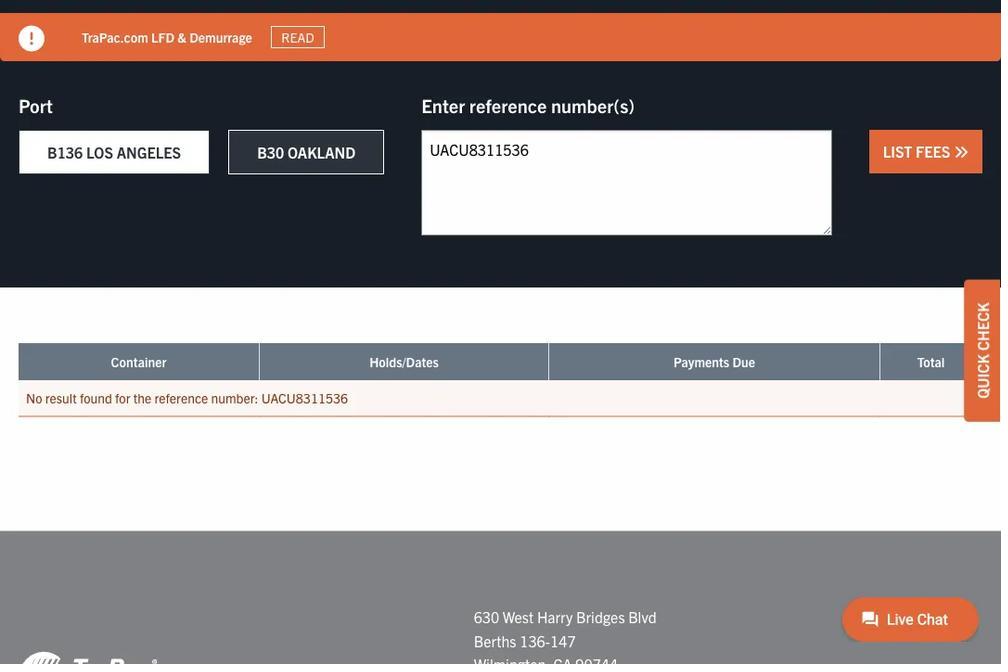 Task type: vqa. For each thing, say whether or not it's contained in the screenshot.
Harry
yes



Task type: describe. For each thing, give the bounding box(es) containing it.
1 pool from the left
[[82, 21, 106, 38]]

pool chassis with a single transaction  do not drop pool chassis in yard -  exit with the pool chassis under relative release number -  pop20 / pop40 / pop45
[[82, 21, 856, 53]]

bridges
[[576, 608, 625, 627]]

in
[[434, 21, 445, 38]]

number(s)
[[551, 94, 635, 117]]

exit
[[483, 21, 504, 38]]

solid image
[[954, 145, 969, 160]]

trapac.com
[[82, 29, 148, 46]]

2 - from the left
[[799, 21, 803, 38]]

payments due
[[674, 354, 756, 371]]

total
[[918, 354, 945, 371]]

a
[[181, 21, 187, 38]]

1 chassis from the left
[[109, 21, 151, 38]]

for
[[115, 390, 130, 407]]

holds/dates
[[370, 354, 439, 371]]

2 with from the left
[[507, 21, 531, 38]]

read
[[282, 29, 314, 46]]

Enter reference number(s) text field
[[422, 130, 833, 236]]

do
[[294, 21, 308, 38]]

136-
[[520, 632, 551, 651]]

2 pool from the left
[[555, 21, 580, 38]]

west
[[503, 608, 534, 627]]

result
[[45, 390, 77, 407]]

enter reference number(s)
[[422, 94, 635, 117]]

pop40
[[82, 37, 122, 53]]

relative
[[663, 21, 705, 38]]

transaction
[[227, 21, 291, 38]]

list fees button
[[870, 130, 983, 174]]

1 horizontal spatial /
[[852, 21, 856, 38]]

the inside "pool chassis with a single transaction  do not drop pool chassis in yard -  exit with the pool chassis under relative release number -  pop20 / pop40 / pop45"
[[534, 21, 552, 38]]

2 chassis from the left
[[390, 21, 431, 38]]

0 horizontal spatial the
[[133, 390, 152, 407]]

enter
[[422, 94, 465, 117]]

pool
[[362, 21, 387, 38]]

147
[[551, 632, 576, 651]]

angeles
[[117, 143, 181, 162]]

los
[[86, 143, 113, 162]]

no result found for the reference number: uacu8311536
[[26, 390, 348, 407]]

due
[[733, 354, 756, 371]]



Task type: locate. For each thing, give the bounding box(es) containing it.
1 horizontal spatial pool
[[555, 21, 580, 38]]

the right the for
[[133, 390, 152, 407]]

/ right pop20 at the right of page
[[852, 21, 856, 38]]

blvd
[[629, 608, 657, 627]]

oakland
[[288, 143, 356, 162]]

1 horizontal spatial -
[[799, 21, 803, 38]]

reference left number:
[[155, 390, 208, 407]]

no
[[26, 390, 42, 407]]

1 horizontal spatial reference
[[470, 94, 547, 117]]

quick check link
[[965, 280, 1002, 422]]

read link
[[271, 26, 325, 49]]

&
[[178, 29, 187, 46]]

with
[[154, 21, 178, 38], [507, 21, 531, 38]]

630 west harry bridges blvd berths 136-147
[[474, 608, 657, 651]]

found
[[80, 390, 112, 407]]

2 horizontal spatial chassis
[[583, 21, 624, 38]]

footer containing 630 west harry bridges blvd
[[0, 532, 1002, 665]]

1 horizontal spatial the
[[534, 21, 552, 38]]

with left a
[[154, 21, 178, 38]]

number:
[[211, 390, 259, 407]]

solid image
[[19, 26, 45, 52]]

pop20
[[809, 21, 849, 38]]

1 - from the left
[[476, 21, 480, 38]]

/ right pop40
[[125, 37, 129, 53]]

-
[[476, 21, 480, 38], [799, 21, 803, 38]]

1 vertical spatial the
[[133, 390, 152, 407]]

quick check
[[974, 303, 992, 399]]

1 horizontal spatial with
[[507, 21, 531, 38]]

trapac.com lfd & demurrage
[[82, 29, 252, 46]]

0 horizontal spatial chassis
[[109, 21, 151, 38]]

0 horizontal spatial pool
[[82, 21, 106, 38]]

chassis
[[109, 21, 151, 38], [390, 21, 431, 38], [583, 21, 624, 38]]

demurrage
[[190, 29, 252, 46]]

/
[[852, 21, 856, 38], [125, 37, 129, 53]]

- left the exit on the top of the page
[[476, 21, 480, 38]]

quick
[[974, 354, 992, 399]]

0 vertical spatial reference
[[470, 94, 547, 117]]

with right the exit on the top of the page
[[507, 21, 531, 38]]

drop
[[333, 21, 359, 38]]

pool right the exit on the top of the page
[[555, 21, 580, 38]]

list
[[884, 143, 913, 161]]

3 chassis from the left
[[583, 21, 624, 38]]

b136
[[47, 143, 83, 162]]

uacu8311536
[[262, 390, 348, 407]]

1 horizontal spatial chassis
[[390, 21, 431, 38]]

b30 oakland
[[257, 143, 356, 162]]

berths
[[474, 632, 517, 651]]

list fees
[[884, 143, 954, 161]]

1 vertical spatial reference
[[155, 390, 208, 407]]

chassis left lfd
[[109, 21, 151, 38]]

container
[[111, 354, 167, 371]]

0 horizontal spatial /
[[125, 37, 129, 53]]

- right number
[[799, 21, 803, 38]]

the right the exit on the top of the page
[[534, 21, 552, 38]]

under
[[627, 21, 660, 38]]

the
[[534, 21, 552, 38], [133, 390, 152, 407]]

harry
[[537, 608, 573, 627]]

fees
[[916, 143, 951, 161]]

release
[[708, 21, 749, 38]]

chassis left in
[[390, 21, 431, 38]]

pool
[[82, 21, 106, 38], [555, 21, 580, 38]]

payments
[[674, 354, 730, 371]]

footer
[[0, 532, 1002, 665]]

number
[[752, 21, 796, 38]]

chassis left under
[[583, 21, 624, 38]]

reference right 'enter'
[[470, 94, 547, 117]]

0 horizontal spatial -
[[476, 21, 480, 38]]

check
[[974, 303, 992, 351]]

b30
[[257, 143, 284, 162]]

0 horizontal spatial reference
[[155, 390, 208, 407]]

lfd
[[151, 29, 175, 46]]

0 horizontal spatial with
[[154, 21, 178, 38]]

yard
[[448, 21, 473, 38]]

port
[[19, 94, 53, 117]]

reference
[[470, 94, 547, 117], [155, 390, 208, 407]]

not
[[311, 21, 330, 38]]

single
[[190, 21, 224, 38]]

los angeles image
[[19, 651, 158, 665]]

pool left pop45
[[82, 21, 106, 38]]

b136 los angeles
[[47, 143, 181, 162]]

630
[[474, 608, 500, 627]]

pop45
[[132, 37, 172, 53]]

1 with from the left
[[154, 21, 178, 38]]

0 vertical spatial the
[[534, 21, 552, 38]]



